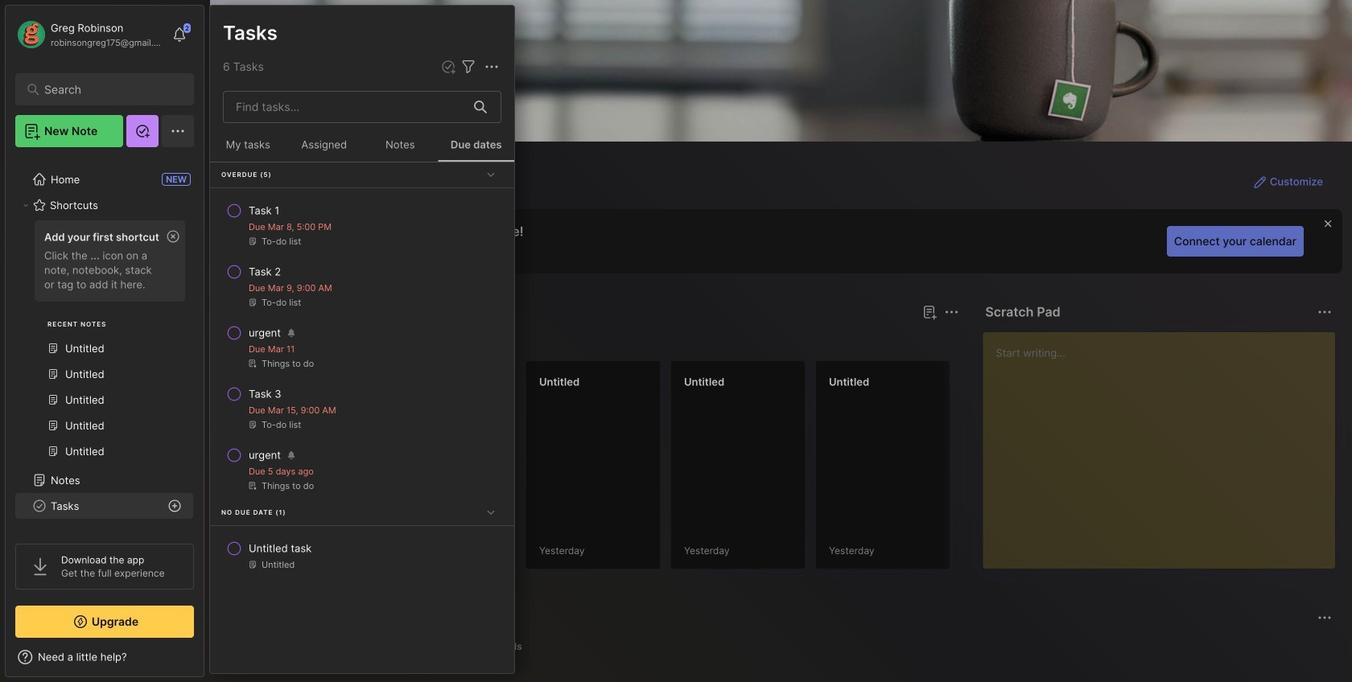 Task type: locate. For each thing, give the bounding box(es) containing it.
task 1 0 cell
[[249, 203, 279, 219]]

main element
[[0, 0, 209, 682]]

urgent 4 cell
[[249, 447, 281, 464]]

Find tasks… text field
[[226, 94, 464, 120]]

untitled task 0 cell
[[249, 541, 312, 557]]

row group
[[210, 163, 514, 592], [236, 361, 1352, 579]]

WHAT'S NEW field
[[6, 645, 204, 670]]

group inside main element
[[15, 216, 193, 474]]

Start writing… text field
[[996, 332, 1334, 556]]

tab list
[[239, 332, 956, 351], [239, 637, 1329, 657]]

tree
[[6, 157, 204, 667]]

new task image
[[440, 59, 456, 75]]

tab
[[239, 332, 286, 351], [293, 332, 358, 351], [362, 637, 430, 657], [484, 637, 529, 657]]

2 row from the top
[[216, 258, 508, 315]]

collapse 00_overdue image
[[483, 166, 499, 182]]

Filter tasks field
[[459, 57, 478, 77]]

4 row from the top
[[216, 380, 508, 438]]

row
[[216, 196, 508, 254], [216, 258, 508, 315], [216, 319, 508, 377], [216, 380, 508, 438], [216, 441, 508, 499], [216, 534, 508, 578]]

0 vertical spatial tab list
[[239, 332, 956, 351]]

more actions and view options image
[[482, 57, 501, 77]]

1 vertical spatial tab list
[[239, 637, 1329, 657]]

3 row from the top
[[216, 319, 508, 377]]

Search text field
[[44, 82, 173, 97]]

6 row from the top
[[216, 534, 508, 578]]

group
[[15, 216, 193, 474]]

None search field
[[44, 80, 173, 99]]



Task type: describe. For each thing, give the bounding box(es) containing it.
More actions and view options field
[[478, 57, 501, 77]]

Account field
[[15, 19, 164, 51]]

filter tasks image
[[459, 57, 478, 77]]

2 tab list from the top
[[239, 637, 1329, 657]]

urgent 2 cell
[[249, 325, 281, 341]]

task 3 3 cell
[[249, 386, 281, 402]]

task 2 1 cell
[[249, 264, 281, 280]]

click to collapse image
[[203, 653, 215, 672]]

5 row from the top
[[216, 441, 508, 499]]

1 tab list from the top
[[239, 332, 956, 351]]

1 row from the top
[[216, 196, 508, 254]]

tree inside main element
[[6, 157, 204, 667]]

none search field inside main element
[[44, 80, 173, 99]]

collapse 05_nodate image
[[483, 504, 499, 520]]



Task type: vqa. For each thing, say whether or not it's contained in the screenshot.
second tab list from the bottom
yes



